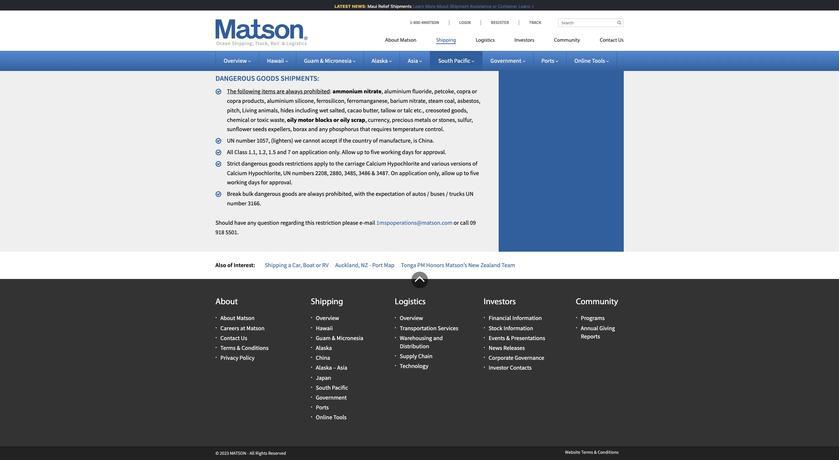 Task type: locate. For each thing, give the bounding box(es) containing it.
or left call
[[454, 219, 459, 227]]

0 vertical spatial community
[[554, 38, 580, 43]]

alaska up china link at the bottom left
[[316, 345, 332, 352]]

1 oily from the left
[[287, 116, 297, 124]]

following
[[238, 88, 261, 95]]

about inside about matson careers at matson contact us terms & conditions privacy policy
[[220, 315, 235, 322]]

1 vertical spatial approval.
[[269, 179, 292, 186]]

overview for overview transportation services warehousing and distribution supply chain technology
[[400, 315, 423, 322]]

to down fumigation
[[441, 4, 448, 12]]

1 horizontal spatial hawaii link
[[316, 325, 333, 332]]

government down top menu navigation
[[490, 57, 521, 65]]

investors
[[515, 38, 534, 43], [484, 298, 516, 307]]

1 horizontal spatial five
[[470, 169, 479, 177]]

government link down the japan
[[316, 394, 347, 402]]

phosphorus
[[329, 126, 359, 133]]

number up class
[[236, 137, 255, 145]]

asia link
[[408, 57, 422, 65]]

shipping inside footer
[[311, 298, 343, 307]]

& inside strict dangerous goods restrictions apply to the carriage calcium hypochlorite and various versions of calcium hypochlorite, un numbers 2208, 2880, 3485, 3486 & 3487. on application only, allow up to five working days for approval.
[[372, 169, 375, 177]]

1 vertical spatial for
[[261, 179, 268, 186]]

borax
[[293, 126, 307, 133]]

of right versions
[[472, 160, 477, 168]]

1 horizontal spatial working
[[381, 148, 401, 156]]

top menu navigation
[[385, 35, 624, 48]]

copra up asbestos, at the right
[[457, 88, 471, 95]]

terms
[[220, 345, 236, 352], [581, 450, 593, 456]]

also
[[215, 262, 226, 269]]

0 vertical spatial hawaii link
[[267, 57, 288, 65]]

copra
[[457, 88, 471, 95], [227, 97, 241, 105]]

0 vertical spatial contact
[[600, 38, 617, 43]]

information up "stock information" link
[[512, 315, 542, 322]]

un inside break bulk dangerous goods are always prohibited, with the expectation of autos / buses / trucks un number 3166.
[[466, 190, 474, 198]]

None search field
[[558, 18, 624, 27]]

rights
[[255, 451, 267, 457]]

items
[[262, 88, 275, 95]]

investor
[[489, 365, 509, 372]]

about for about matson
[[385, 38, 399, 43]]

1 vertical spatial all
[[250, 451, 254, 457]]

guam & micronesia link down 'for auckland receiving, please send copies of the fumigation certificate(s) to 1mspshipping@matson.com and tally@wil.stevedores.co.nz'
[[304, 57, 356, 65]]

oily down hides
[[287, 116, 297, 124]]

1 vertical spatial government
[[316, 394, 347, 402]]

guam inside overview hawaii guam & micronesia alaska china alaska – asia japan south pacific government ports online tools
[[316, 335, 331, 342]]

or left rv
[[316, 262, 321, 269]]

3487.
[[376, 169, 390, 177]]

fumigated
[[269, 0, 298, 2]]

of left autos at the top of the page
[[406, 190, 411, 198]]

number down break
[[227, 200, 247, 207]]

0 vertical spatial shipping
[[436, 38, 456, 43]]

0 vertical spatial are
[[277, 88, 285, 95]]

dangerous down 1.1,
[[241, 160, 268, 168]]

alaska down the certificate(s)
[[372, 57, 388, 65]]

0 vertical spatial application
[[300, 148, 328, 156]]

prohibited,
[[326, 190, 353, 198]]

south down shipping link
[[438, 57, 453, 65]]

or down salted,
[[333, 116, 339, 124]]

0 horizontal spatial government
[[316, 394, 347, 402]]

©
[[215, 451, 219, 457]]

contact down careers at the left of page
[[220, 335, 240, 342]]

0 horizontal spatial alaska link
[[316, 345, 332, 352]]

working up break
[[227, 179, 247, 186]]

asia down about matson
[[408, 57, 418, 65]]

please inside 'for auckland receiving, please send copies of the fumigation certificate(s) to 1mspshipping@matson.com and tally@wil.stevedores.co.nz'
[[278, 33, 294, 41]]

and inside strict dangerous goods restrictions apply to the carriage calcium hypochlorite and various versions of calcium hypochlorite, un numbers 2208, 2880, 3485, 3486 & 3487. on application only, allow up to five working days for approval.
[[421, 160, 430, 168]]

community down search search field
[[554, 38, 580, 43]]

only.
[[329, 148, 341, 156]]

2880,
[[330, 169, 343, 177]]

overview inside overview transportation services warehousing and distribution supply chain technology
[[400, 315, 423, 322]]

ports down the japan
[[316, 404, 329, 412]]

& inside overview hawaii guam & micronesia alaska china alaska – asia japan south pacific government ports online tools
[[332, 335, 335, 342]]

or up asbestos, at the right
[[472, 88, 477, 95]]

1 horizontal spatial pacific
[[454, 57, 470, 65]]

and inside overview transportation services warehousing and distribution supply chain technology
[[433, 335, 443, 342]]

918
[[215, 229, 224, 236]]

0 horizontal spatial ports
[[316, 404, 329, 412]]

government down the japan
[[316, 394, 347, 402]]

guam & micronesia link for hawaii link corresponding to asia link
[[304, 57, 356, 65]]

ferromanganese,
[[347, 97, 389, 105]]

1 horizontal spatial terms
[[581, 450, 593, 456]]

control.
[[425, 126, 444, 133]]

and down for
[[215, 43, 225, 50]]

(lighters)
[[271, 137, 293, 145]]

/ right autos at the top of the page
[[427, 190, 429, 198]]

, inside the , currency, precious metals or stones, sulfur, sunflower seeds expellers, borax and any phosphorus that requires temperature control.
[[365, 116, 367, 124]]

financial
[[489, 315, 511, 322]]

goods inside break bulk dangerous goods are always prohibited, with the expectation of autos / buses / trucks un number 3166.
[[282, 190, 297, 198]]

up inside strict dangerous goods restrictions apply to the carriage calcium hypochlorite and various versions of calcium hypochlorite, un numbers 2208, 2880, 3485, 3486 & 3487. on application only, allow up to five working days for approval.
[[456, 169, 463, 177]]

calcium down strict
[[227, 169, 247, 177]]

hawaii link up goods
[[267, 57, 288, 65]]

terms up 'privacy'
[[220, 345, 236, 352]]

1 vertical spatial up
[[456, 169, 463, 177]]

careers at matson link
[[220, 325, 265, 332]]

application inside strict dangerous goods restrictions apply to the carriage calcium hypochlorite and various versions of calcium hypochlorite, un numbers 2208, 2880, 3485, 3486 & 3487. on application only, allow up to five working days for approval.
[[399, 169, 427, 177]]

and inside the , currency, precious metals or stones, sulfur, sunflower seeds expellers, borax and any phosphorus that requires temperature control.
[[308, 126, 318, 133]]

matson for about matson
[[400, 38, 416, 43]]

1 vertical spatial contact
[[220, 335, 240, 342]]

0 vertical spatial hawaii
[[267, 57, 284, 65]]

0 horizontal spatial aluminium
[[267, 97, 294, 105]]

0 horizontal spatial contact us link
[[220, 335, 247, 342]]

0 horizontal spatial working
[[227, 179, 247, 186]]

0 horizontal spatial pacific
[[332, 384, 348, 392]]

car,
[[292, 262, 302, 269]]

0 vertical spatial days
[[402, 148, 414, 156]]

0 vertical spatial guam & micronesia link
[[304, 57, 356, 65]]

& up news releases link
[[506, 335, 510, 342]]

government link down top menu navigation
[[490, 57, 525, 65]]

information up events & presentations link
[[504, 325, 533, 332]]

overview for overview hawaii guam & micronesia alaska china alaska – asia japan south pacific government ports online tools
[[316, 315, 339, 322]]

1 vertical spatial alaska link
[[316, 345, 332, 352]]

chemical
[[227, 116, 249, 124]]

calcium
[[366, 160, 386, 168], [227, 169, 247, 177]]

0 horizontal spatial overview link
[[224, 57, 251, 65]]

any right have
[[247, 219, 256, 227]]

carters
[[402, 4, 425, 12]]

investors down track "link"
[[515, 38, 534, 43]]

0 horizontal spatial government link
[[316, 394, 347, 402]]

of down the requires
[[373, 137, 378, 145]]

the up the 2880,
[[335, 160, 344, 168]]

alaska link up china link at the bottom left
[[316, 345, 332, 352]]

0 horizontal spatial online
[[316, 414, 332, 422]]

currency,
[[368, 116, 391, 124]]

& inside the financial information stock information events & presentations news releases corporate governance investor contacts
[[506, 335, 510, 342]]

conditions
[[242, 345, 269, 352], [598, 450, 619, 456]]

allow
[[342, 148, 356, 156]]

pacific down shipping link
[[454, 57, 470, 65]]

logistics down register link
[[476, 38, 495, 43]]

, up the ferromanganese,
[[382, 88, 383, 95]]

oily
[[287, 116, 297, 124], [340, 116, 350, 124]]

pitch,
[[227, 107, 241, 114]]

online
[[574, 57, 591, 65], [316, 414, 332, 422]]

1 horizontal spatial ports link
[[541, 57, 558, 65]]

please left e-
[[342, 219, 358, 227]]

silicone,
[[295, 97, 315, 105]]

1 / from the left
[[427, 190, 429, 198]]

goods inside strict dangerous goods restrictions apply to the carriage calcium hypochlorite and various versions of calcium hypochlorite, un numbers 2208, 2880, 3485, 3486 & 3487. on application only, allow up to five working days for approval.
[[269, 160, 284, 168]]

,
[[382, 88, 383, 95], [365, 116, 367, 124]]

& inside about matson careers at matson contact us terms & conditions privacy policy
[[237, 345, 240, 352]]

of right copies on the top left of the page
[[326, 33, 331, 41]]

overview inside overview hawaii guam & micronesia alaska china alaska – asia japan south pacific government ports online tools
[[316, 315, 339, 322]]

about inside top menu navigation
[[385, 38, 399, 43]]

1.2,
[[258, 148, 267, 156]]

1 horizontal spatial overview link
[[316, 315, 339, 322]]

–
[[333, 365, 336, 372]]

to inside 'for auckland receiving, please send copies of the fumigation certificate(s) to 1mspshipping@matson.com and tally@wil.stevedores.co.nz'
[[403, 33, 408, 41]]

0 vertical spatial alaska link
[[372, 57, 392, 65]]

terms inside about matson careers at matson contact us terms & conditions privacy policy
[[220, 345, 236, 352]]

1 vertical spatial five
[[470, 169, 479, 177]]

of inside strict dangerous goods restrictions apply to the carriage calcium hypochlorite and various versions of calcium hypochlorite, un numbers 2208, 2880, 3485, 3486 & 3487. on application only, allow up to five working days for approval.
[[472, 160, 477, 168]]

1 horizontal spatial logistics
[[476, 38, 495, 43]]

careers
[[220, 325, 239, 332]]

, inside , aluminium fluoride, petcoke, copra or copra products, aluminium silicone, ferrosilicon, ferromanganese, barium nitrate, steam coal, asbestos, pitch, living animals, hides including wet salted, cacao butter, tallow or talc etc., creosoted goods, chemical or toxic waste,
[[382, 88, 383, 95]]

manufacture,
[[379, 137, 412, 145]]

five inside strict dangerous goods restrictions apply to the carriage calcium hypochlorite and various versions of calcium hypochlorite, un numbers 2208, 2880, 3485, 3486 & 3487. on application only, allow up to five working days for approval.
[[470, 169, 479, 177]]

and down transportation services "link"
[[433, 335, 443, 342]]

1 vertical spatial hawaii
[[316, 325, 333, 332]]

hawaii link up china link at the bottom left
[[316, 325, 333, 332]]

0 vertical spatial copra
[[457, 88, 471, 95]]

to right the certificate(s)
[[403, 33, 408, 41]]

1 horizontal spatial alaska link
[[372, 57, 392, 65]]

2 horizontal spatial un
[[466, 190, 474, 198]]

us inside top menu navigation
[[618, 38, 624, 43]]

community inside top menu navigation
[[554, 38, 580, 43]]

up down versions
[[456, 169, 463, 177]]

0 horizontal spatial for
[[261, 179, 268, 186]]

investors inside top menu navigation
[[515, 38, 534, 43]]

1 vertical spatial alaska
[[316, 345, 332, 352]]

0 horizontal spatial approval.
[[269, 179, 292, 186]]

0 vertical spatial us
[[618, 38, 624, 43]]

1 vertical spatial ports
[[316, 404, 329, 412]]

0 horizontal spatial tools
[[333, 414, 347, 422]]

guam up china link at the bottom left
[[316, 335, 331, 342]]

1 vertical spatial days
[[248, 179, 260, 186]]

for auckland receiving, please send copies of the fumigation certificate(s) to 1mspshipping@matson.com and tally@wil.stevedores.co.nz
[[215, 33, 481, 50]]

0 vertical spatial for
[[415, 148, 422, 156]]

contact us link down careers at the left of page
[[220, 335, 247, 342]]

and inside 'for auckland receiving, please send copies of the fumigation certificate(s) to 1mspshipping@matson.com and tally@wil.stevedores.co.nz'
[[215, 43, 225, 50]]

0 vertical spatial government
[[490, 57, 521, 65]]

south down the japan
[[316, 384, 331, 392]]

the inside strict dangerous goods restrictions apply to the carriage calcium hypochlorite and various versions of calcium hypochlorite, un numbers 2208, 2880, 3485, 3486 & 3487. on application only, allow up to five working days for approval.
[[335, 160, 344, 168]]

guam up "shipments:" on the top of the page
[[304, 57, 319, 65]]

0 vertical spatial un
[[227, 137, 235, 145]]

guam & micronesia link up china link at the bottom left
[[316, 335, 363, 342]]

overview
[[224, 57, 247, 65], [316, 315, 339, 322], [400, 315, 423, 322]]

the up more
[[415, 0, 426, 2]]

shipping inside top menu navigation
[[436, 38, 456, 43]]

& up privacy policy link
[[237, 345, 240, 352]]

0 vertical spatial investors
[[515, 38, 534, 43]]

1 horizontal spatial to
[[349, 0, 356, 2]]

map
[[384, 262, 394, 269]]

1 vertical spatial logistics
[[395, 298, 426, 307]]

1 vertical spatial calcium
[[227, 169, 247, 177]]

all right ‐
[[250, 451, 254, 457]]

dangerous up '3166.'
[[255, 190, 281, 198]]

1 vertical spatial us
[[241, 335, 247, 342]]

any down blocks in the left of the page
[[319, 126, 328, 133]]

us down search image
[[618, 38, 624, 43]]

to down country
[[364, 148, 370, 156]]

ports inside overview hawaii guam & micronesia alaska china alaska – asia japan south pacific government ports online tools
[[316, 404, 329, 412]]

south pacific link down the japan
[[316, 384, 348, 392]]

footer
[[0, 272, 839, 461]]

1 horizontal spatial up
[[456, 169, 463, 177]]

china.
[[418, 137, 434, 145]]

to right prior
[[316, 0, 323, 2]]

a
[[288, 262, 291, 269]]

2 vertical spatial un
[[466, 190, 474, 198]]

goods
[[269, 160, 284, 168], [282, 190, 297, 198]]

2 vertical spatial matson
[[246, 325, 265, 332]]

oily motor blocks or oily scrap
[[287, 116, 365, 124]]

trucks
[[449, 190, 465, 198]]

0 vertical spatial pacific
[[454, 57, 470, 65]]

search image
[[617, 20, 621, 25]]

south pacific link down shipping link
[[438, 57, 474, 65]]

& right website
[[594, 450, 597, 456]]

& right 3486
[[372, 169, 375, 177]]

up right allow
[[357, 148, 363, 156]]

to up news:
[[349, 0, 356, 2]]

releases
[[503, 345, 525, 352]]

0 horizontal spatial application
[[300, 148, 328, 156]]

metals
[[414, 116, 431, 124]]

register link
[[481, 20, 519, 25]]

application down cannot at the top of the page
[[300, 148, 328, 156]]

0 horizontal spatial south pacific link
[[316, 384, 348, 392]]

receiving,
[[253, 33, 277, 41]]

1 vertical spatial conditions
[[598, 450, 619, 456]]

1 horizontal spatial always
[[307, 190, 324, 198]]

un right trucks
[[466, 190, 474, 198]]

0 horizontal spatial up
[[357, 148, 363, 156]]

presented
[[290, 4, 320, 12]]

boat
[[303, 262, 315, 269]]

0 horizontal spatial to
[[316, 0, 323, 2]]

about for about matson careers at matson contact us terms & conditions privacy policy
[[220, 315, 235, 322]]

0 vertical spatial dangerous
[[241, 160, 268, 168]]

2 horizontal spatial overview link
[[400, 315, 423, 322]]

aluminium up hides
[[267, 97, 294, 105]]

1 vertical spatial please
[[342, 219, 358, 227]]

ports down community link
[[541, 57, 554, 65]]

0 horizontal spatial hawaii
[[267, 57, 284, 65]]

receiving
[[227, 14, 254, 21]]

call
[[460, 219, 469, 227]]

strict dangerous goods restrictions apply to the carriage calcium hypochlorite and various versions of calcium hypochlorite, un numbers 2208, 2880, 3485, 3486 & 3487. on application only, allow up to five working days for approval.
[[227, 160, 479, 186]]

pacific down –
[[332, 384, 348, 392]]

community inside footer
[[576, 298, 618, 307]]

online tools link
[[574, 57, 609, 65], [316, 414, 347, 422]]

overview link for logistics
[[400, 315, 423, 322]]

1 vertical spatial guam & micronesia link
[[316, 335, 363, 342]]

a
[[389, 0, 392, 2]]

0 vertical spatial up
[[357, 148, 363, 156]]

community up programs
[[576, 298, 618, 307]]

09
[[470, 219, 476, 227]]

japan link
[[316, 374, 331, 382]]

fumigation
[[341, 33, 369, 41]]

number inside break bulk dangerous goods are always prohibited, with the expectation of autos / buses / trucks un number 3166.
[[227, 200, 247, 207]]

contact inside about matson careers at matson contact us terms & conditions privacy policy
[[220, 335, 240, 342]]

1 horizontal spatial hawaii
[[316, 325, 333, 332]]

0 horizontal spatial calcium
[[227, 169, 247, 177]]

contact us link down search image
[[590, 35, 624, 48]]

1 vertical spatial investors
[[484, 298, 516, 307]]

creosoted
[[426, 107, 450, 114]]

1 horizontal spatial contact
[[600, 38, 617, 43]]

overview for overview
[[224, 57, 247, 65]]

approval. inside strict dangerous goods restrictions apply to the carriage calcium hypochlorite and various versions of calcium hypochlorite, un numbers 2208, 2880, 3485, 3486 & 3487. on application only, allow up to five working days for approval.
[[269, 179, 292, 186]]

1 vertical spatial un
[[283, 169, 291, 177]]

alaska link down the certificate(s)
[[372, 57, 392, 65]]

section
[[490, 0, 632, 252]]

logistics down backtop image
[[395, 298, 426, 307]]

matson down 1-
[[400, 38, 416, 43]]

un down sunflower
[[227, 137, 235, 145]]

copra up "pitch,"
[[227, 97, 241, 105]]

of inside break bulk dangerous goods are always prohibited, with the expectation of autos / buses / trucks un number 3166.
[[406, 190, 411, 198]]

goods down numbers
[[282, 190, 297, 198]]

1 vertical spatial terms
[[581, 450, 593, 456]]

events & presentations link
[[489, 335, 545, 342]]

1 vertical spatial pacific
[[332, 384, 348, 392]]

pacific inside overview hawaii guam & micronesia alaska china alaska – asia japan south pacific government ports online tools
[[332, 384, 348, 392]]

alaska up the japan
[[316, 365, 332, 372]]

learn more about shipment assistance or container loans > link
[[409, 4, 530, 9]]

class
[[234, 148, 247, 156]]

working inside strict dangerous goods restrictions apply to the carriage calcium hypochlorite and various versions of calcium hypochlorite, un numbers 2208, 2880, 3485, 3486 & 3487. on application only, allow up to five working days for approval.
[[227, 179, 247, 186]]

days up hypochlorite
[[402, 148, 414, 156]]

five down versions
[[470, 169, 479, 177]]

or up the control.
[[432, 116, 438, 124]]

about matson careers at matson contact us terms & conditions privacy policy
[[220, 315, 269, 362]]

investors link
[[505, 35, 544, 48]]

are right items
[[277, 88, 285, 95]]

programs annual giving reports
[[581, 315, 615, 341]]

goods down 1.5
[[269, 160, 284, 168]]

4matson
[[421, 20, 439, 25]]

or inside or call 09 918 5501.
[[454, 219, 459, 227]]

including
[[295, 107, 318, 114]]

matson inside top menu navigation
[[400, 38, 416, 43]]

relevant
[[375, 4, 401, 12]]

requires
[[371, 126, 392, 133]]

dangerous
[[215, 74, 255, 83]]

about matson link down 1-
[[385, 35, 426, 48]]

dangerous
[[241, 160, 268, 168], [255, 190, 281, 198]]

goods,
[[451, 107, 468, 114]]

un down restrictions at the left top
[[283, 169, 291, 177]]

2023 matson
[[220, 451, 246, 457]]

online inside overview hawaii guam & micronesia alaska china alaska – asia japan south pacific government ports online tools
[[316, 414, 332, 422]]

0 vertical spatial asia
[[408, 57, 418, 65]]

overview link for shipping
[[316, 315, 339, 322]]

un inside strict dangerous goods restrictions apply to the carriage calcium hypochlorite and various versions of calcium hypochlorite, un numbers 2208, 2880, 3485, 3486 & 3487. on application only, allow up to five working days for approval.
[[283, 169, 291, 177]]

financial information stock information events & presentations news releases corporate governance investor contacts
[[489, 315, 545, 372]]

butter,
[[363, 107, 380, 114]]

about matson link up careers at matson link
[[220, 315, 255, 322]]

approval. up various
[[423, 148, 446, 156]]

honors
[[426, 262, 444, 269]]

0 horizontal spatial please
[[278, 33, 294, 41]]

un for bulk
[[466, 190, 474, 198]]

login link
[[449, 20, 481, 25]]

for down hypochlorite,
[[261, 179, 268, 186]]

0 vertical spatial any
[[319, 126, 328, 133]]

are down numbers
[[298, 190, 306, 198]]

that
[[360, 126, 370, 133]]

the inside break bulk dangerous goods are always prohibited, with the expectation of autos / buses / trucks un number 3166.
[[366, 190, 375, 198]]

0 horizontal spatial ,
[[365, 116, 367, 124]]

or inside the , currency, precious metals or stones, sulfur, sunflower seeds expellers, borax and any phosphorus that requires temperature control.
[[432, 116, 438, 124]]

any
[[319, 126, 328, 133], [247, 219, 256, 227]]

2 vertical spatial alaska
[[316, 365, 332, 372]]

overview link
[[224, 57, 251, 65], [316, 315, 339, 322], [400, 315, 423, 322]]

0 vertical spatial conditions
[[242, 345, 269, 352]]

1 vertical spatial ,
[[365, 116, 367, 124]]

0 horizontal spatial south
[[316, 384, 331, 392]]

-
[[369, 262, 371, 269]]

of
[[326, 33, 331, 41], [373, 137, 378, 145], [472, 160, 477, 168], [406, 190, 411, 198], [227, 262, 232, 269]]

1 horizontal spatial days
[[402, 148, 414, 156]]

0 vertical spatial about matson link
[[385, 35, 426, 48]]

0 vertical spatial terms
[[220, 345, 236, 352]]

all left class
[[227, 148, 233, 156]]

matson right at at the bottom of page
[[246, 325, 265, 332]]

2 horizontal spatial to
[[441, 4, 448, 12]]



Task type: vqa. For each thing, say whether or not it's contained in the screenshot.
bottom twice
no



Task type: describe. For each thing, give the bounding box(es) containing it.
track
[[529, 20, 541, 25]]

blocks
[[315, 116, 332, 124]]

3486
[[359, 169, 370, 177]]

un number 1057, (lighters) we cannot accept if the country of manufacture, is china.
[[227, 137, 434, 145]]

1 vertical spatial aluminium
[[267, 97, 294, 105]]

, for currency,
[[365, 116, 367, 124]]

the
[[227, 88, 236, 95]]

about matson
[[385, 38, 416, 43]]

all inside footer
[[250, 451, 254, 457]]

1 vertical spatial government link
[[316, 394, 347, 402]]

are inside break bulk dangerous goods are always prohibited, with the expectation of autos / buses / trucks un number 3166.
[[298, 190, 306, 198]]

>
[[527, 4, 530, 9]]

about for about
[[215, 298, 238, 307]]

giving
[[599, 325, 615, 332]]

2208,
[[315, 169, 329, 177]]

the following items are always prohibited : ammonium nitrate
[[227, 88, 382, 95]]

etc.,
[[414, 107, 424, 114]]

hawaii link for asia link
[[267, 57, 288, 65]]

nz
[[361, 262, 368, 269]]

services
[[438, 325, 458, 332]]

all class 1.1, 1.2, 1.5 and 7 on application only. allow up to five working days for approval.
[[227, 148, 446, 156]]

for inside strict dangerous goods restrictions apply to the carriage calcium hypochlorite and various versions of calcium hypochlorite, un numbers 2208, 2880, 3485, 3486 & 3487. on application only, allow up to five working days for approval.
[[261, 179, 268, 186]]

1.5
[[268, 148, 276, 156]]

any inside the , currency, precious metals or stones, sulfur, sunflower seeds expellers, borax and any phosphorus that requires temperature control.
[[319, 126, 328, 133]]

reserved
[[268, 451, 286, 457]]

living
[[242, 107, 257, 114]]

investors inside footer
[[484, 298, 516, 307]]

Search search field
[[558, 18, 624, 27]]

certificate(s)
[[227, 4, 265, 12]]

always inside break bulk dangerous goods are always prohibited, with the expectation of autos / buses / trucks un number 3166.
[[307, 190, 324, 198]]

for shipments fumigated prior to delivery to the wharf, a copy of the fumigation certificate(s) must be presented together with the relevant carters note to the receiving stevedore.
[[227, 0, 459, 21]]

1 vertical spatial information
[[504, 325, 533, 332]]

blue matson logo with ocean, shipping, truck, rail and logistics written beneath it. image
[[215, 19, 308, 46]]

more
[[421, 4, 431, 9]]

0 horizontal spatial online tools link
[[316, 414, 347, 422]]

asia inside overview hawaii guam & micronesia alaska china alaska – asia japan south pacific government ports online tools
[[337, 365, 347, 372]]

to up the 2880,
[[329, 160, 334, 168]]

1 horizontal spatial please
[[342, 219, 358, 227]]

tally@wil.stevedores.co.nz
[[226, 43, 292, 50]]

0 horizontal spatial always
[[286, 88, 303, 95]]

register
[[491, 20, 509, 25]]

hypochlorite,
[[248, 169, 282, 177]]

warehousing and distribution link
[[400, 335, 443, 351]]

and left '7'
[[277, 148, 287, 156]]

dangerous goods shipments:
[[215, 74, 319, 83]]

dangerous inside break bulk dangerous goods are always prohibited, with the expectation of autos / buses / trucks un number 3166.
[[255, 190, 281, 198]]

or left the 'container'
[[488, 4, 493, 9]]

0 vertical spatial micronesia
[[325, 57, 352, 65]]

website terms & conditions link
[[565, 450, 619, 456]]

1 horizontal spatial approval.
[[423, 148, 446, 156]]

0 vertical spatial contact us link
[[590, 35, 624, 48]]

2 / from the left
[[446, 190, 448, 198]]

the left relief
[[364, 4, 374, 12]]

motor
[[298, 116, 314, 124]]

0 vertical spatial all
[[227, 148, 233, 156]]

contact us link inside footer
[[220, 335, 247, 342]]

matson for about matson careers at matson contact us terms & conditions privacy policy
[[237, 315, 255, 322]]

buses
[[430, 190, 445, 198]]

guam & micronesia
[[304, 57, 352, 65]]

alaska link for china link at the bottom left
[[316, 345, 332, 352]]

transportation
[[400, 325, 437, 332]]

logistics inside footer
[[395, 298, 426, 307]]

stevedore.
[[255, 14, 286, 21]]

stock information link
[[489, 325, 533, 332]]

news releases link
[[489, 345, 525, 352]]

allow
[[442, 169, 455, 177]]

about matson link for careers at matson link
[[220, 315, 255, 322]]

1 horizontal spatial online tools link
[[574, 57, 609, 65]]

contact inside top menu navigation
[[600, 38, 617, 43]]

autos
[[412, 190, 426, 198]]

shipping a car, boat or rv link
[[265, 262, 329, 269]]

0 vertical spatial information
[[512, 315, 542, 322]]

logistics inside top menu navigation
[[476, 38, 495, 43]]

of inside 'for auckland receiving, please send copies of the fumigation certificate(s) to 1mspshipping@matson.com and tally@wil.stevedores.co.nz'
[[326, 33, 331, 41]]

0 horizontal spatial are
[[277, 88, 285, 95]]

for
[[215, 33, 224, 41]]

technology
[[400, 363, 428, 370]]

strict
[[227, 160, 240, 168]]

break
[[227, 190, 241, 198]]

0 vertical spatial guam
[[304, 57, 319, 65]]

restrictions
[[285, 160, 313, 168]]

0 vertical spatial five
[[371, 148, 380, 156]]

also of interest:
[[215, 262, 255, 269]]

alaska link for asia link
[[372, 57, 392, 65]]

1 horizontal spatial conditions
[[598, 450, 619, 456]]

about matson link for shipping link
[[385, 35, 426, 48]]

coal,
[[444, 97, 456, 105]]

or left toxic
[[251, 116, 256, 124]]

versions
[[451, 160, 471, 168]]

1 vertical spatial shipping
[[265, 262, 287, 269]]

0 vertical spatial tools
[[592, 57, 605, 65]]

south inside overview hawaii guam & micronesia alaska china alaska – asia japan south pacific government ports online tools
[[316, 384, 331, 392]]

on
[[292, 148, 298, 156]]

1 horizontal spatial copra
[[457, 88, 471, 95]]

0 horizontal spatial copra
[[227, 97, 241, 105]]

1057,
[[257, 137, 270, 145]]

1 horizontal spatial for
[[415, 148, 422, 156]]

or call 09 918 5501.
[[215, 219, 476, 236]]

only,
[[428, 169, 440, 177]]

products,
[[242, 97, 266, 105]]

0 vertical spatial aluminium
[[384, 88, 411, 95]]

website
[[565, 450, 580, 456]]

0 vertical spatial ports
[[541, 57, 554, 65]]

& down copies on the top left of the page
[[320, 57, 324, 65]]

supply chain link
[[400, 353, 433, 361]]

shipping link
[[426, 35, 466, 48]]

toxic
[[257, 116, 269, 124]]

0 vertical spatial working
[[381, 148, 401, 156]]

1-800-4matson link
[[410, 20, 449, 25]]

guam & micronesia link for hawaii link associated with china link at the bottom left
[[316, 335, 363, 342]]

expellers,
[[268, 126, 292, 133]]

or left talc
[[397, 107, 402, 114]]

of right also
[[227, 262, 232, 269]]

0 vertical spatial number
[[236, 137, 255, 145]]

, currency, precious metals or stones, sulfur, sunflower seeds expellers, borax and any phosphorus that requires temperature control.
[[227, 116, 473, 133]]

send
[[296, 33, 308, 41]]

days inside strict dangerous goods restrictions apply to the carriage calcium hypochlorite and various versions of calcium hypochlorite, un numbers 2208, 2880, 3485, 3486 & 3487. on application only, allow up to five working days for approval.
[[248, 179, 260, 186]]

government inside overview hawaii guam & micronesia alaska china alaska – asia japan south pacific government ports online tools
[[316, 394, 347, 402]]

rv
[[322, 262, 329, 269]]

auckland, nz - port map link
[[335, 262, 394, 269]]

sunflower
[[227, 126, 252, 133]]

the down fumigation
[[449, 4, 459, 12]]

question
[[258, 219, 279, 227]]

south pacific
[[438, 57, 470, 65]]

financial information link
[[489, 315, 542, 322]]

micronesia inside overview hawaii guam & micronesia alaska china alaska – asia japan south pacific government ports online tools
[[337, 335, 363, 342]]

1 horizontal spatial south pacific link
[[438, 57, 474, 65]]

2 oily from the left
[[340, 116, 350, 124]]

the right if on the top left of the page
[[343, 137, 351, 145]]

footer containing about
[[0, 272, 839, 461]]

conditions inside about matson careers at matson contact us terms & conditions privacy policy
[[242, 345, 269, 352]]

, for aluminium
[[382, 88, 383, 95]]

1 horizontal spatial asia
[[408, 57, 418, 65]]

new
[[468, 262, 479, 269]]

0 vertical spatial alaska
[[372, 57, 388, 65]]

0 vertical spatial calcium
[[366, 160, 386, 168]]

barium
[[390, 97, 408, 105]]

cannot
[[303, 137, 320, 145]]

1mspshipping@matson.com
[[410, 33, 481, 41]]

the up maui
[[357, 0, 367, 2]]

terms & conditions link
[[220, 345, 269, 352]]

fluoride,
[[412, 88, 433, 95]]

0 vertical spatial south
[[438, 57, 453, 65]]

tools inside overview hawaii guam & micronesia alaska china alaska – asia japan south pacific government ports online tools
[[333, 414, 347, 422]]

1 vertical spatial any
[[247, 219, 256, 227]]

we
[[294, 137, 302, 145]]

regarding
[[280, 219, 304, 227]]

0 vertical spatial government link
[[490, 57, 525, 65]]

warehousing
[[400, 335, 432, 342]]

© 2023 matson ‐ all rights reserved
[[215, 451, 286, 457]]

delivery
[[324, 0, 348, 2]]

0 vertical spatial ports link
[[541, 57, 558, 65]]

0 vertical spatial online
[[574, 57, 591, 65]]

us inside about matson careers at matson contact us terms & conditions privacy policy
[[241, 335, 247, 342]]

dangerous inside strict dangerous goods restrictions apply to the carriage calcium hypochlorite and various versions of calcium hypochlorite, un numbers 2208, 2880, 3485, 3486 & 3487. on application only, allow up to five working days for approval.
[[241, 160, 268, 168]]

shipment
[[446, 4, 464, 9]]

latest
[[330, 4, 347, 9]]

1 vertical spatial ports link
[[316, 404, 329, 412]]

have
[[234, 219, 246, 227]]

precious
[[392, 116, 413, 124]]

seeds
[[253, 126, 267, 133]]

to down versions
[[464, 169, 469, 177]]

distribution
[[400, 343, 429, 351]]

hawaii link for china link at the bottom left
[[316, 325, 333, 332]]

apply
[[314, 160, 328, 168]]

backtop image
[[411, 272, 428, 289]]

1mspoperations@matson.com
[[376, 219, 453, 227]]

un for dangerous
[[283, 169, 291, 177]]

programs link
[[581, 315, 605, 322]]

assistance
[[466, 4, 487, 9]]

the inside 'for auckland receiving, please send copies of the fumigation certificate(s) to 1mspshipping@matson.com and tally@wil.stevedores.co.nz'
[[332, 33, 340, 41]]

news:
[[348, 4, 362, 9]]

shipments
[[238, 0, 268, 2]]

hawaii inside overview hawaii guam & micronesia alaska china alaska – asia japan south pacific government ports online tools
[[316, 325, 333, 332]]



